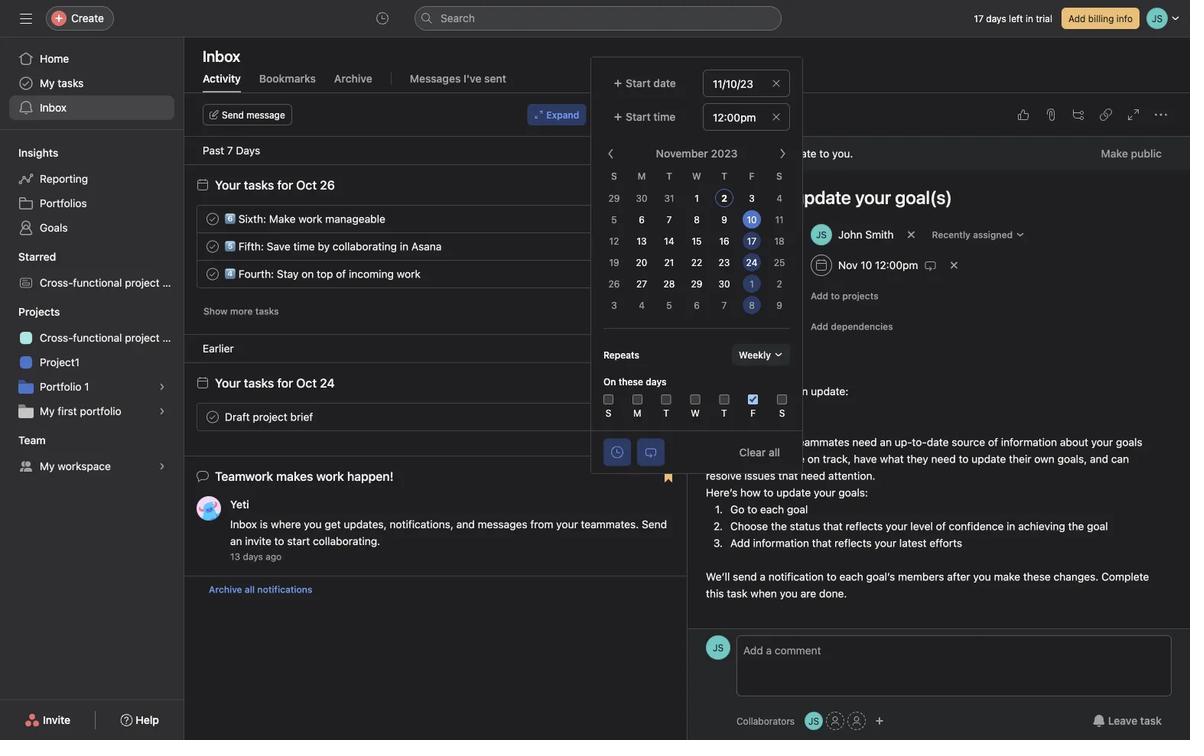 Task type: vqa. For each thing, say whether or not it's contained in the screenshot.
the Clear all
yes



Task type: describe. For each thing, give the bounding box(es) containing it.
0 vertical spatial 4
[[776, 193, 782, 204]]

task for this
[[748, 147, 769, 160]]

to left you.
[[819, 147, 829, 160]]

s down on
[[605, 408, 611, 418]]

0 vertical spatial these
[[619, 376, 643, 387]]

0 vertical spatial 2
[[721, 193, 727, 204]]

november
[[656, 147, 708, 160]]

0 vertical spatial 7
[[667, 215, 672, 225]]

g1
[[749, 402, 761, 415]]

1 inside projects element
[[84, 380, 89, 393]]

2 vertical spatial project
[[253, 411, 287, 423]]

to down source
[[959, 453, 969, 465]]

my workspace link
[[9, 454, 174, 479]]

leave
[[1108, 715, 1137, 727]]

repeats
[[603, 350, 639, 360]]

0 horizontal spatial 24
[[320, 376, 335, 390]]

portfolios link
[[9, 191, 174, 216]]

add time image
[[611, 446, 623, 458]]

2 horizontal spatial of
[[988, 436, 998, 449]]

fourth:
[[238, 268, 274, 280]]

help
[[136, 714, 159, 727]]

create
[[71, 12, 104, 24]]

0 vertical spatial 29
[[608, 193, 620, 204]]

18
[[774, 236, 784, 247]]

leave task
[[1108, 715, 1162, 727]]

5️⃣
[[225, 240, 236, 253]]

2 they from the left
[[907, 453, 928, 465]]

completed image for draft
[[203, 408, 222, 426]]

know
[[745, 453, 771, 465]]

0 vertical spatial m
[[638, 171, 646, 181]]

0 horizontal spatial 3
[[611, 300, 617, 311]]

past 7 days
[[203, 144, 260, 157]]

1 vertical spatial w
[[691, 408, 700, 418]]

0 vertical spatial 13
[[637, 236, 647, 247]]

we'll send a notification to each goal's members after you make these changes. complete this task when you are done.
[[706, 571, 1152, 600]]

2 horizontal spatial 1
[[750, 279, 754, 289]]

completed image for 5️⃣
[[203, 237, 222, 256]]

source
[[952, 436, 985, 449]]

need down 'track,'
[[801, 470, 825, 482]]

need down source
[[931, 453, 956, 465]]

remove assignee image
[[907, 230, 916, 239]]

0 horizontal spatial 8
[[694, 215, 700, 225]]

attention.
[[828, 470, 875, 482]]

global element
[[0, 37, 184, 129]]

0 horizontal spatial 9
[[721, 215, 727, 225]]

28
[[663, 279, 675, 289]]

project for cross-functional project plan link inside the starred element
[[125, 276, 160, 289]]

draft project brief
[[225, 411, 313, 423]]

0 horizontal spatial on
[[301, 268, 314, 280]]

0 vertical spatial 26
[[320, 178, 335, 192]]

recently
[[932, 229, 970, 240]]

your for your tasks for oct 26
[[215, 178, 241, 192]]

0 vertical spatial reflects
[[845, 520, 883, 533]]

projects
[[842, 291, 878, 301]]

1 horizontal spatial of
[[936, 520, 946, 533]]

inbox inside 'global' element
[[40, 101, 67, 114]]

1 vertical spatial 30
[[718, 279, 730, 289]]

0 vertical spatial of
[[336, 268, 346, 280]]

left
[[1009, 13, 1023, 24]]

starred element
[[0, 243, 184, 298]]

home
[[40, 52, 69, 65]]

past
[[203, 144, 224, 157]]

see details, portfolio 1 image
[[158, 382, 167, 392]]

2 horizontal spatial days
[[986, 13, 1006, 24]]

17 for 17
[[747, 236, 757, 247]]

update:
[[811, 385, 848, 398]]

tasks inside 'button'
[[255, 306, 279, 317]]

1 vertical spatial you
[[973, 571, 991, 583]]

start time
[[626, 111, 676, 123]]

help button
[[110, 707, 169, 734]]

insights
[[18, 146, 58, 159]]

completed image for 6️⃣
[[203, 210, 222, 228]]

1 vertical spatial information
[[753, 537, 809, 550]]

john smith
[[838, 228, 894, 241]]

17 for 17 days left in trial
[[974, 13, 983, 24]]

1 horizontal spatial js button
[[805, 712, 823, 730]]

1 horizontal spatial 26
[[608, 279, 620, 289]]

teammates.
[[581, 518, 639, 531]]

0 horizontal spatial 6
[[639, 215, 645, 225]]

show more tasks button
[[197, 301, 286, 322]]

your inside yeti inbox is where you get updates, notifications, and messages from your teammates. send an invite to start collaborating. 13 days ago
[[556, 518, 578, 531]]

inbox inside yeti inbox is where you get updates, notifications, and messages from your teammates. send an invite to start collaborating. 13 days ago
[[230, 518, 257, 531]]

send message
[[222, 109, 285, 120]]

0 horizontal spatial work
[[298, 213, 322, 225]]

a
[[760, 571, 766, 583]]

completed checkbox for 4️⃣
[[203, 265, 222, 283]]

by
[[318, 240, 330, 253]]

1 horizontal spatial update
[[971, 453, 1006, 465]]

achieving
[[1018, 520, 1065, 533]]

so
[[706, 453, 718, 465]]

in inside stakeholders and teammates need an up-to-date source of information about your goals so they know you're on track, have what they need to update their own goals, and can resolve issues that need attention. here's how to update your goals: go to each goal choose the status that reflects your level of confidence in achieving the goal add information that reflects your latest efforts
[[1007, 520, 1015, 533]]

my first portfolio
[[40, 405, 121, 418]]

assigned
[[973, 229, 1013, 240]]

t down t option
[[721, 408, 727, 418]]

s down next month image
[[776, 171, 782, 181]]

s down previous month icon
[[611, 171, 617, 181]]

add for dependencies
[[811, 321, 828, 332]]

your left goals:
[[814, 486, 836, 499]]

1 vertical spatial 5
[[666, 300, 672, 311]]

t down 2023
[[721, 171, 727, 181]]

1 horizontal spatial information
[[1001, 436, 1057, 449]]

home link
[[9, 47, 174, 71]]

6️⃣
[[225, 213, 236, 225]]

show
[[203, 306, 228, 317]]

1 horizontal spatial 8
[[749, 300, 755, 311]]

cross-functional project plan link inside starred element
[[9, 271, 183, 295]]

tasks for your tasks for oct 24
[[244, 376, 274, 390]]

1 the from the left
[[771, 520, 787, 533]]

0 vertical spatial 10
[[747, 215, 757, 225]]

to-
[[912, 436, 927, 449]]

i've
[[463, 72, 481, 85]]

1 horizontal spatial you
[[780, 587, 798, 600]]

completed checkbox for 5️⃣
[[203, 237, 222, 256]]

insights element
[[0, 139, 184, 243]]

project1 link
[[9, 350, 174, 375]]

projects inside it's time to update your goal(s) dialog
[[706, 290, 748, 303]]

collaborating.
[[313, 535, 380, 548]]

Due date text field
[[703, 70, 790, 97]]

1 they from the left
[[720, 453, 742, 465]]

activity link
[[203, 72, 241, 93]]

cross- for 1st cross-functional project plan link from the bottom
[[40, 332, 73, 344]]

search button
[[415, 6, 782, 31]]

recently assigned
[[932, 229, 1013, 240]]

here's
[[706, 486, 737, 499]]

on inside stakeholders and teammates need an up-to-date source of information about your goals so they know you're on track, have what they need to update their own goals, and can resolve issues that need attention. here's how to update your goals: go to each goal choose the status that reflects your level of confidence in achieving the goal add information that reflects your latest efforts
[[807, 453, 820, 465]]

1 horizontal spatial 9
[[776, 300, 782, 311]]

0 horizontal spatial 30
[[636, 193, 647, 204]]

members
[[898, 571, 944, 583]]

1 vertical spatial time
[[293, 240, 315, 253]]

dependencies
[[706, 320, 778, 333]]

top
[[317, 268, 333, 280]]

27
[[636, 279, 647, 289]]

1 vertical spatial reflects
[[834, 537, 872, 550]]

0 horizontal spatial goals
[[739, 385, 766, 398]]

clear due date image
[[772, 79, 781, 88]]

t up 31
[[666, 171, 672, 181]]

these goals need an update:
[[706, 385, 848, 398]]

makes
[[276, 469, 313, 484]]

are
[[801, 587, 816, 600]]

0 vertical spatial w
[[692, 171, 701, 181]]

this
[[724, 147, 745, 160]]

W checkbox
[[690, 395, 700, 405]]

0 vertical spatial and
[[773, 436, 792, 449]]

projects button
[[0, 304, 60, 320]]

your left latest
[[875, 537, 896, 550]]

dependencies
[[831, 321, 893, 332]]

my first portfolio link
[[9, 399, 174, 424]]

start date
[[626, 77, 676, 89]]

1 horizontal spatial 7
[[722, 300, 727, 311]]

need up have
[[852, 436, 877, 449]]

17 days left in trial
[[974, 13, 1052, 24]]

functional for 1st cross-functional project plan link from the bottom
[[73, 332, 122, 344]]

1 vertical spatial work
[[397, 268, 421, 280]]

each inside stakeholders and teammates need an up-to-date source of information about your goals so they know you're on track, have what they need to update their own goals, and can resolve issues that need attention. here's how to update your goals: go to each goal choose the status that reflects your level of confidence in achieving the goal add information that reflects your latest efforts
[[760, 503, 784, 516]]

1 horizontal spatial 3
[[749, 193, 755, 204]]

0 horizontal spatial js button
[[706, 636, 730, 660]]

team
[[18, 434, 46, 447]]

start for start time
[[626, 111, 651, 123]]

collaborating
[[333, 240, 397, 253]]

portfolio 1
[[40, 380, 89, 393]]

projects inside dropdown button
[[18, 306, 60, 318]]

time inside button
[[653, 111, 676, 123]]

1 vertical spatial 29
[[691, 279, 702, 289]]

12:00pm
[[875, 259, 918, 272]]

activity
[[203, 72, 241, 85]]

on these days
[[603, 376, 667, 387]]

0 vertical spatial 24
[[746, 257, 757, 268]]

projects element
[[0, 298, 184, 427]]

due date
[[706, 259, 751, 272]]

T checkbox
[[719, 395, 729, 405]]

more actions for this task image
[[1155, 109, 1167, 121]]

1 vertical spatial f
[[750, 408, 756, 418]]

resolve
[[706, 470, 741, 482]]

1 vertical spatial update
[[776, 486, 811, 499]]

1 s checkbox from the left
[[603, 395, 613, 405]]

yeti
[[230, 498, 249, 511]]

an inside yeti inbox is where you get updates, notifications, and messages from your teammates. send an invite to start collaborating. 13 days ago
[[230, 535, 242, 548]]

add dependencies
[[811, 321, 893, 332]]

from
[[530, 518, 553, 531]]

description document
[[689, 383, 1172, 602]]

1 vertical spatial m
[[633, 408, 641, 418]]

0 vertical spatial inbox
[[203, 47, 240, 65]]

my for my tasks
[[40, 77, 55, 89]]

Task Name text field
[[695, 180, 1172, 215]]

10 inside dropdown button
[[861, 259, 872, 272]]

1 vertical spatial days
[[646, 376, 667, 387]]

expand button
[[527, 104, 586, 125]]

1 vertical spatial and
[[1090, 453, 1108, 465]]

portfolio
[[80, 405, 121, 418]]

is for private
[[772, 147, 780, 160]]

plan for 1st cross-functional project plan link from the bottom
[[162, 332, 183, 344]]

make inside button
[[1101, 147, 1128, 160]]

mark
[[725, 109, 747, 120]]

t down t checkbox
[[663, 408, 669, 418]]

1 horizontal spatial 6
[[694, 300, 700, 311]]

create button
[[46, 6, 114, 31]]

send inside yeti inbox is where you get updates, notifications, and messages from your teammates. send an invite to start collaborating. 13 days ago
[[642, 518, 667, 531]]

my for my workspace
[[40, 460, 55, 473]]

save
[[267, 240, 290, 253]]

1 horizontal spatial an
[[796, 385, 808, 398]]

your up can
[[1091, 436, 1113, 449]]

1 horizontal spatial 2
[[777, 279, 782, 289]]

about
[[1060, 436, 1088, 449]]

0 horizontal spatial 5
[[611, 215, 617, 225]]



Task type: locate. For each thing, give the bounding box(es) containing it.
previous month image
[[605, 148, 617, 160]]

2 cross-functional project plan link from the top
[[9, 326, 183, 350]]

information
[[1001, 436, 1057, 449], [753, 537, 809, 550]]

plan for cross-functional project plan link inside the starred element
[[162, 276, 183, 289]]

0 horizontal spatial and
[[456, 518, 475, 531]]

remove image
[[772, 112, 781, 122]]

add billing info
[[1068, 13, 1133, 24]]

collaborators
[[736, 716, 795, 727]]

1 vertical spatial for
[[277, 376, 293, 390]]

work up by in the left of the page
[[298, 213, 322, 225]]

goal
[[787, 503, 808, 516], [1087, 520, 1108, 533]]

cross- inside starred element
[[40, 276, 73, 289]]

2 vertical spatial inbox
[[230, 518, 257, 531]]

cross-functional project plan down the goals link
[[40, 276, 183, 289]]

1 vertical spatial goal
[[1087, 520, 1108, 533]]

messages
[[410, 72, 461, 85]]

search list box
[[415, 6, 782, 31]]

30
[[636, 193, 647, 204], [718, 279, 730, 289]]

it's time to update your goal(s) dialog
[[688, 93, 1190, 740]]

all for clear
[[769, 446, 780, 458]]

1 vertical spatial my
[[40, 405, 55, 418]]

archive for archive all notifications
[[209, 584, 242, 595]]

1 vertical spatial is
[[260, 518, 268, 531]]

hide sidebar image
[[20, 12, 32, 24]]

mark complete button
[[706, 104, 796, 125]]

0 vertical spatial goals
[[739, 385, 766, 398]]

1 horizontal spatial date
[[927, 436, 949, 449]]

0 horizontal spatial the
[[771, 520, 787, 533]]

is left private
[[772, 147, 780, 160]]

completed checkbox left the 4️⃣
[[203, 265, 222, 283]]

26 up 6️⃣ sixth: make work manageable
[[320, 178, 335, 192]]

start up the start time button
[[626, 77, 651, 89]]

clear all button
[[729, 439, 790, 466]]

0 vertical spatial 9
[[721, 215, 727, 225]]

completed image left the 4️⃣
[[203, 265, 222, 283]]

repeats image inside nov 10 12:00pm dropdown button
[[924, 259, 937, 272]]

cross- for cross-functional project plan link inside the starred element
[[40, 276, 73, 289]]

get
[[325, 518, 341, 531]]

an
[[796, 385, 808, 398], [880, 436, 892, 449], [230, 535, 242, 548]]

0 vertical spatial each
[[760, 503, 784, 516]]

0 horizontal spatial 17
[[747, 236, 757, 247]]

an inside stakeholders and teammates need an up-to-date source of information about your goals so they know you're on track, have what they need to update their own goals, and can resolve issues that need attention. here's how to update your goals: go to each goal choose the status that reflects your level of confidence in achieving the goal add information that reflects your latest efforts
[[880, 436, 892, 449]]

1 horizontal spatial 13
[[637, 236, 647, 247]]

set to repeat image
[[645, 446, 657, 458]]

make left public
[[1101, 147, 1128, 160]]

you right after
[[973, 571, 991, 583]]

we'll
[[706, 571, 730, 583]]

add inside 'add dependencies' button
[[811, 321, 828, 332]]

1 horizontal spatial archive
[[334, 72, 372, 85]]

add inside add billing info button
[[1068, 13, 1086, 24]]

and left can
[[1090, 453, 1108, 465]]

project inside starred element
[[125, 276, 160, 289]]

0 vertical spatial f
[[749, 171, 754, 181]]

description
[[706, 356, 764, 369]]

12
[[609, 236, 619, 247]]

3
[[749, 193, 755, 204], [611, 300, 617, 311]]

f down this task is private to you.
[[749, 171, 754, 181]]

archive all notifications
[[209, 584, 312, 595]]

0 vertical spatial update
[[971, 453, 1006, 465]]

my inside my first portfolio link
[[40, 405, 55, 418]]

0 horizontal spatial 26
[[320, 178, 335, 192]]

date inside button
[[653, 77, 676, 89]]

need right f checkbox at right bottom
[[769, 385, 793, 398]]

on down teammates
[[807, 453, 820, 465]]

oct for 24
[[296, 376, 317, 390]]

time down start date
[[653, 111, 676, 123]]

bookmarks link
[[259, 72, 316, 93]]

0 vertical spatial completed checkbox
[[203, 210, 222, 228]]

goal up status
[[787, 503, 808, 516]]

1 horizontal spatial 1
[[695, 193, 699, 204]]

1 horizontal spatial 5
[[666, 300, 672, 311]]

tasks inside 'global' element
[[58, 77, 84, 89]]

completed checkbox for draft
[[203, 408, 222, 426]]

0 horizontal spatial 2
[[721, 193, 727, 204]]

see details, my first portfolio image
[[158, 407, 167, 416]]

all for archive
[[245, 584, 255, 595]]

my inside my tasks link
[[40, 77, 55, 89]]

1 vertical spatial functional
[[73, 332, 122, 344]]

plan inside starred element
[[162, 276, 183, 289]]

js for the rightmost the js button
[[808, 716, 819, 727]]

1 cross-functional project plan link from the top
[[9, 271, 183, 295]]

these inside we'll send a notification to each goal's members after you make these changes. complete this task when you are done.
[[1023, 571, 1051, 583]]

send inside button
[[222, 109, 244, 120]]

1 vertical spatial completed image
[[203, 265, 222, 283]]

notifications,
[[390, 518, 453, 531]]

these right make
[[1023, 571, 1051, 583]]

0 horizontal spatial task
[[727, 587, 748, 600]]

1 your from the top
[[215, 178, 241, 192]]

send left message
[[222, 109, 244, 120]]

2 s checkbox from the left
[[777, 395, 787, 405]]

is
[[772, 147, 780, 160], [260, 518, 268, 531]]

30 left 31
[[636, 193, 647, 204]]

F checkbox
[[748, 395, 758, 405]]

this task is private to you.
[[724, 147, 853, 160]]

8 up 15
[[694, 215, 700, 225]]

1 vertical spatial 8
[[749, 300, 755, 311]]

teams element
[[0, 427, 184, 482]]

for up 6️⃣ sixth: make work manageable
[[277, 178, 293, 192]]

cross-functional project plan inside starred element
[[40, 276, 183, 289]]

more
[[230, 306, 253, 317]]

1 plan from the top
[[162, 276, 183, 289]]

1 vertical spatial completed checkbox
[[203, 265, 222, 283]]

in left 'asana'
[[400, 240, 408, 253]]

1 vertical spatial archive
[[209, 584, 242, 595]]

your up latest
[[886, 520, 907, 533]]

messages i've sent
[[410, 72, 506, 85]]

js for leftmost the js button
[[713, 642, 724, 653]]

2 vertical spatial that
[[812, 537, 832, 550]]

0 horizontal spatial 1
[[84, 380, 89, 393]]

1 completed checkbox from the top
[[203, 210, 222, 228]]

the right achieving
[[1068, 520, 1084, 533]]

information down status
[[753, 537, 809, 550]]

start inside button
[[626, 77, 651, 89]]

2 completed image from the top
[[203, 408, 222, 426]]

2 vertical spatial task
[[1140, 715, 1162, 727]]

1 horizontal spatial the
[[1068, 520, 1084, 533]]

0 vertical spatial date
[[653, 77, 676, 89]]

1 completed checkbox from the top
[[203, 237, 222, 256]]

29 down 22
[[691, 279, 702, 289]]

start date button
[[603, 70, 691, 97]]

how
[[740, 486, 761, 499]]

date inside stakeholders and teammates need an up-to-date source of information about your goals so they know you're on track, have what they need to update their own goals, and can resolve issues that need attention. here's how to update your goals: go to each goal choose the status that reflects your level of confidence in achieving the goal add information that reflects your latest efforts
[[927, 436, 949, 449]]

task right leave
[[1140, 715, 1162, 727]]

add for projects
[[811, 291, 828, 301]]

goals up the 'g1'
[[739, 385, 766, 398]]

0 horizontal spatial 29
[[608, 193, 620, 204]]

on left top
[[301, 268, 314, 280]]

add inside stakeholders and teammates need an up-to-date source of information about your goals so they know you're on track, have what they need to update their own goals, and can resolve issues that need attention. here's how to update your goals: go to each goal choose the status that reflects your level of confidence in achieving the goal add information that reflects your latest efforts
[[730, 537, 750, 550]]

tasks for my tasks
[[58, 77, 84, 89]]

1 vertical spatial 17
[[747, 236, 757, 247]]

completed image left 'draft'
[[203, 408, 222, 426]]

31
[[664, 193, 674, 204]]

attachments: add a file to this task, it's time to update your goal(s) image
[[1045, 109, 1057, 121]]

1 vertical spatial completed image
[[203, 408, 222, 426]]

oct up brief
[[296, 376, 317, 390]]

to left projects
[[831, 291, 840, 301]]

13
[[637, 236, 647, 247], [230, 551, 240, 562]]

3 down 19
[[611, 300, 617, 311]]

work happen!
[[316, 469, 394, 484]]

date up start time
[[653, 77, 676, 89]]

Due time text field
[[703, 103, 790, 131]]

cross-functional project plan link down the goals link
[[9, 271, 183, 295]]

make
[[1101, 147, 1128, 160], [269, 213, 296, 225]]

1 vertical spatial 4
[[639, 300, 645, 311]]

cross-functional project plan inside projects element
[[40, 332, 183, 344]]

to inside button
[[831, 291, 840, 301]]

next month image
[[776, 148, 788, 160]]

7 up "14"
[[667, 215, 672, 225]]

project up "see details, portfolio 1" icon
[[125, 332, 160, 344]]

2 for from the top
[[277, 376, 293, 390]]

you down notification at the right bottom
[[780, 587, 798, 600]]

cross- inside projects element
[[40, 332, 73, 344]]

0 vertical spatial for
[[277, 178, 293, 192]]

portfolios
[[40, 197, 87, 210]]

leave task button
[[1083, 707, 1172, 735]]

2 horizontal spatial in
[[1026, 13, 1033, 24]]

projects
[[706, 290, 748, 303], [18, 306, 60, 318]]

js button down this
[[706, 636, 730, 660]]

2 completed image from the top
[[203, 265, 222, 283]]

cross-functional project plan link
[[9, 271, 183, 295], [9, 326, 183, 350]]

add for 17 days left in trial
[[1068, 13, 1086, 24]]

5️⃣ fifth: save time by collaborating in asana
[[225, 240, 442, 253]]

full screen image
[[1127, 109, 1140, 121]]

for for 24
[[277, 376, 293, 390]]

2 start from the top
[[626, 111, 651, 123]]

cross- up project1
[[40, 332, 73, 344]]

november 2023
[[656, 147, 738, 160]]

Completed checkbox
[[203, 237, 222, 256], [203, 265, 222, 283]]

1 vertical spatial on
[[807, 453, 820, 465]]

add or remove collaborators image
[[875, 717, 884, 726]]

update down you're
[[776, 486, 811, 499]]

functional inside starred element
[[73, 276, 122, 289]]

f
[[749, 171, 754, 181], [750, 408, 756, 418]]

add inside add to projects button
[[811, 291, 828, 301]]

archive all notifications button
[[184, 577, 687, 603]]

is inside yeti inbox is where you get updates, notifications, and messages from your teammates. send an invite to start collaborating. 13 days ago
[[260, 518, 268, 531]]

plan inside projects element
[[162, 332, 183, 344]]

that right status
[[823, 520, 843, 533]]

you inside yeti inbox is where you get updates, notifications, and messages from your teammates. send an invite to start collaborating. 13 days ago
[[304, 518, 322, 531]]

0 vertical spatial oct
[[296, 178, 317, 192]]

confidence
[[949, 520, 1004, 533]]

start inside button
[[626, 111, 651, 123]]

repeats image
[[924, 259, 937, 272], [924, 259, 937, 272]]

private
[[783, 147, 816, 160]]

is inside it's time to update your goal(s) dialog
[[772, 147, 780, 160]]

2 your from the top
[[215, 376, 241, 390]]

date left source
[[927, 436, 949, 449]]

1 horizontal spatial they
[[907, 453, 928, 465]]

s
[[611, 171, 617, 181], [776, 171, 782, 181], [605, 408, 611, 418], [779, 408, 785, 418]]

cross-functional project plan for cross-functional project plan link inside the starred element
[[40, 276, 183, 289]]

asana
[[411, 240, 442, 253]]

1 cross- from the top
[[40, 276, 73, 289]]

1 vertical spatial in
[[400, 240, 408, 253]]

completed image for 4️⃣
[[203, 265, 222, 283]]

1 horizontal spatial goals
[[1116, 436, 1142, 449]]

6️⃣ sixth: make work manageable
[[225, 213, 385, 225]]

to right go
[[747, 503, 757, 516]]

oct up 6️⃣ sixth: make work manageable
[[296, 178, 317, 192]]

cross-functional project plan link up project1
[[9, 326, 183, 350]]

after
[[947, 571, 970, 583]]

add
[[1068, 13, 1086, 24], [811, 291, 828, 301], [811, 321, 828, 332], [730, 537, 750, 550]]

g1 link
[[749, 402, 761, 415]]

1 vertical spatial plan
[[162, 332, 183, 344]]

update
[[971, 453, 1006, 465], [776, 486, 811, 499]]

and left 'messages' on the left
[[456, 518, 475, 531]]

7 up dependencies
[[722, 300, 727, 311]]

task inside we'll send a notification to each goal's members after you make these changes. complete this task when you are done.
[[727, 587, 748, 600]]

add left billing
[[1068, 13, 1086, 24]]

add down add to projects button
[[811, 321, 828, 332]]

2 my from the top
[[40, 405, 55, 418]]

1 vertical spatial these
[[1023, 571, 1051, 583]]

1
[[695, 193, 699, 204], [750, 279, 754, 289], [84, 380, 89, 393]]

information up their
[[1001, 436, 1057, 449]]

0 horizontal spatial goal
[[787, 503, 808, 516]]

1 completed image from the top
[[203, 210, 222, 228]]

complete
[[1101, 571, 1149, 583]]

T checkbox
[[661, 395, 671, 405]]

add left projects
[[811, 291, 828, 301]]

1 horizontal spatial these
[[1023, 571, 1051, 583]]

choose
[[730, 520, 768, 533]]

cross-functional project plan for 1st cross-functional project plan link from the bottom
[[40, 332, 183, 344]]

my inside my workspace link
[[40, 460, 55, 473]]

recently assigned button
[[925, 224, 1032, 245]]

task right "this"
[[748, 147, 769, 160]]

nov
[[838, 259, 858, 272]]

an left up-
[[880, 436, 892, 449]]

s down these goals need an update: on the bottom right
[[779, 408, 785, 418]]

0 vertical spatial functional
[[73, 276, 122, 289]]

archive inside button
[[209, 584, 242, 595]]

1 vertical spatial that
[[823, 520, 843, 533]]

and inside yeti inbox is where you get updates, notifications, and messages from your teammates. send an invite to start collaborating. 13 days ago
[[456, 518, 475, 531]]

remove from bookmarks image
[[633, 474, 645, 486]]

archive
[[334, 72, 372, 85], [209, 584, 242, 595]]

1 vertical spatial 1
[[750, 279, 754, 289]]

2 horizontal spatial task
[[1140, 715, 1162, 727]]

1 my from the top
[[40, 77, 55, 89]]

2 completed checkbox from the top
[[203, 265, 222, 283]]

task for leave
[[1140, 715, 1162, 727]]

brief
[[290, 411, 313, 423]]

1 vertical spatial 24
[[320, 376, 335, 390]]

issues
[[744, 470, 775, 482]]

clear due date image
[[950, 261, 959, 270]]

1 start from the top
[[626, 77, 651, 89]]

inbox down yeti
[[230, 518, 257, 531]]

4 up the 11
[[776, 193, 782, 204]]

1 completed image from the top
[[203, 237, 222, 256]]

main content
[[688, 137, 1190, 740]]

1 right 31
[[695, 193, 699, 204]]

1 for from the top
[[277, 178, 293, 192]]

add subtask image
[[1072, 109, 1084, 121]]

goals inside stakeholders and teammates need an up-to-date source of information about your goals so they know you're on track, have what they need to update their own goals, and can resolve issues that need attention. here's how to update your goals: go to each goal choose the status that reflects your level of confidence in achieving the goal add information that reflects your latest efforts
[[1116, 436, 1142, 449]]

js right collaborators
[[808, 716, 819, 727]]

6 down 22
[[694, 300, 700, 311]]

have
[[854, 453, 877, 465]]

these up m "checkbox"
[[619, 376, 643, 387]]

1 vertical spatial start
[[626, 111, 651, 123]]

completed image left "6️⃣"
[[203, 210, 222, 228]]

your tasks for oct 24
[[215, 376, 335, 390]]

f down f checkbox at right bottom
[[750, 408, 756, 418]]

6
[[639, 215, 645, 225], [694, 300, 700, 311]]

13 inside yeti inbox is where you get updates, notifications, and messages from your teammates. send an invite to start collaborating. 13 days ago
[[230, 551, 240, 562]]

days inside yeti inbox is where you get updates, notifications, and messages from your teammates. send an invite to start collaborating. 13 days ago
[[243, 551, 263, 562]]

0 vertical spatial 30
[[636, 193, 647, 204]]

your for your tasks for oct 24
[[215, 376, 241, 390]]

john
[[838, 228, 862, 241]]

js down this
[[713, 642, 724, 653]]

completed image
[[203, 210, 222, 228], [203, 408, 222, 426]]

2 down 25
[[777, 279, 782, 289]]

that down you're
[[778, 470, 798, 482]]

for up draft project brief
[[277, 376, 293, 390]]

3 up the assignee
[[749, 193, 755, 204]]

copy task link image
[[1100, 109, 1112, 121]]

completed image left "5️⃣"
[[203, 237, 222, 256]]

1 functional from the top
[[73, 276, 122, 289]]

completed image
[[203, 237, 222, 256], [203, 265, 222, 283]]

0 horizontal spatial archive
[[209, 584, 242, 595]]

search
[[441, 12, 475, 24]]

2 cross-functional project plan from the top
[[40, 332, 183, 344]]

tasks for your tasks for oct 26
[[244, 178, 274, 192]]

completed checkbox for 6️⃣
[[203, 210, 222, 228]]

1 cross-functional project plan from the top
[[40, 276, 183, 289]]

1 horizontal spatial 10
[[861, 259, 872, 272]]

0 vertical spatial js
[[713, 642, 724, 653]]

g1 button
[[730, 400, 767, 416]]

in right left
[[1026, 13, 1033, 24]]

2 vertical spatial and
[[456, 518, 475, 531]]

they down "stakeholders"
[[720, 453, 742, 465]]

message
[[246, 109, 285, 120]]

sent
[[484, 72, 506, 85]]

9 up dependencies
[[776, 300, 782, 311]]

inbox down my tasks
[[40, 101, 67, 114]]

project for 1st cross-functional project plan link from the bottom
[[125, 332, 160, 344]]

0 horizontal spatial projects
[[18, 306, 60, 318]]

0 vertical spatial that
[[778, 470, 798, 482]]

functional inside projects element
[[73, 332, 122, 344]]

efforts
[[929, 537, 962, 550]]

task
[[748, 147, 769, 160], [727, 587, 748, 600], [1140, 715, 1162, 727]]

archive for archive
[[334, 72, 372, 85]]

your up "6️⃣"
[[215, 178, 241, 192]]

1 horizontal spatial days
[[646, 376, 667, 387]]

8 up dependencies
[[749, 300, 755, 311]]

10
[[747, 215, 757, 225], [861, 259, 872, 272]]

history image
[[376, 12, 389, 24]]

0 vertical spatial days
[[986, 13, 1006, 24]]

M checkbox
[[632, 395, 642, 405]]

0 horizontal spatial send
[[222, 109, 244, 120]]

on
[[603, 376, 616, 387]]

goal's
[[866, 571, 895, 583]]

3 my from the top
[[40, 460, 55, 473]]

to inside yeti inbox is where you get updates, notifications, and messages from your teammates. send an invite to start collaborating. 13 days ago
[[274, 535, 284, 548]]

oct for 26
[[296, 178, 317, 192]]

functional for cross-functional project plan link inside the starred element
[[73, 276, 122, 289]]

insights button
[[0, 145, 58, 161]]

0 horizontal spatial all
[[245, 584, 255, 595]]

0 vertical spatial 1
[[695, 193, 699, 204]]

reflects up the goal's
[[834, 537, 872, 550]]

0 vertical spatial you
[[304, 518, 322, 531]]

1 horizontal spatial 24
[[746, 257, 757, 268]]

reporting link
[[9, 167, 174, 191]]

an left update:
[[796, 385, 808, 398]]

ago
[[266, 551, 282, 562]]

0 vertical spatial start
[[626, 77, 651, 89]]

all
[[769, 446, 780, 458], [245, 584, 255, 595]]

2 completed checkbox from the top
[[203, 408, 222, 426]]

each down 'how'
[[760, 503, 784, 516]]

archive left notifications
[[209, 584, 242, 595]]

is for where
[[260, 518, 268, 531]]

archive right bookmarks
[[334, 72, 372, 85]]

tasks up draft project brief
[[244, 376, 274, 390]]

2 oct from the top
[[296, 376, 317, 390]]

clear
[[739, 446, 766, 458]]

2 cross- from the top
[[40, 332, 73, 344]]

1 horizontal spatial and
[[773, 436, 792, 449]]

2 functional from the top
[[73, 332, 122, 344]]

w
[[692, 171, 701, 181], [691, 408, 700, 418]]

my for my first portfolio
[[40, 405, 55, 418]]

30 down 'due date' at the right top of the page
[[718, 279, 730, 289]]

task inside button
[[1140, 715, 1162, 727]]

goals
[[739, 385, 766, 398], [1116, 436, 1142, 449]]

tasks right more at top
[[255, 306, 279, 317]]

0 vertical spatial 3
[[749, 193, 755, 204]]

fifth:
[[238, 240, 264, 253]]

0 vertical spatial cross-
[[40, 276, 73, 289]]

S checkbox
[[603, 395, 613, 405], [777, 395, 787, 405]]

6 up 20
[[639, 215, 645, 225]]

that down status
[[812, 537, 832, 550]]

0 vertical spatial work
[[298, 213, 322, 225]]

make public button
[[1091, 140, 1172, 167]]

22
[[691, 257, 702, 268]]

project down the goals link
[[125, 276, 160, 289]]

smith
[[865, 228, 894, 241]]

archive notification image
[[658, 474, 670, 486]]

0 vertical spatial completed image
[[203, 210, 222, 228]]

1 horizontal spatial 17
[[974, 13, 983, 24]]

main content containing this task is private to you.
[[688, 137, 1190, 740]]

for for 26
[[277, 178, 293, 192]]

mark complete
[[725, 109, 789, 120]]

yeti inbox is where you get updates, notifications, and messages from your teammates. send an invite to start collaborating. 13 days ago
[[230, 498, 670, 562]]

to right 'how'
[[764, 486, 773, 499]]

project left brief
[[253, 411, 287, 423]]

1 vertical spatial make
[[269, 213, 296, 225]]

1 vertical spatial project
[[125, 332, 160, 344]]

plan
[[162, 276, 183, 289], [162, 332, 183, 344]]

16
[[719, 236, 729, 247]]

1 horizontal spatial time
[[653, 111, 676, 123]]

1 oct from the top
[[296, 178, 317, 192]]

1 vertical spatial 26
[[608, 279, 620, 289]]

tasks
[[58, 77, 84, 89], [244, 178, 274, 192], [255, 306, 279, 317], [244, 376, 274, 390]]

Completed checkbox
[[203, 210, 222, 228], [203, 408, 222, 426]]

billing
[[1088, 13, 1114, 24]]

2 the from the left
[[1068, 520, 1084, 533]]

2 vertical spatial you
[[780, 587, 798, 600]]

each inside we'll send a notification to each goal's members after you make these changes. complete this task when you are done.
[[839, 571, 863, 583]]

make
[[994, 571, 1020, 583]]

and up you're
[[773, 436, 792, 449]]

see details, my workspace image
[[158, 462, 167, 471]]

track,
[[823, 453, 851, 465]]

you.
[[832, 147, 853, 160]]

0 vertical spatial js button
[[706, 636, 730, 660]]

0 vertical spatial cross-functional project plan
[[40, 276, 183, 289]]

to inside we'll send a notification to each goal's members after you make these changes. complete this task when you are done.
[[827, 571, 837, 583]]

cross-functional project plan up project1 link
[[40, 332, 183, 344]]

s checkbox down on
[[603, 395, 613, 405]]

13 up 20
[[637, 236, 647, 247]]

0 vertical spatial 6
[[639, 215, 645, 225]]

9 up the assignee
[[721, 215, 727, 225]]

start time button
[[603, 103, 691, 131]]

start for start date
[[626, 77, 651, 89]]

0 horizontal spatial each
[[760, 503, 784, 516]]

w down w checkbox
[[691, 408, 700, 418]]

2 plan from the top
[[162, 332, 183, 344]]

0 likes. click to like this task image
[[1017, 109, 1029, 121]]

13 left ago
[[230, 551, 240, 562]]

1 down project1 link
[[84, 380, 89, 393]]

1 horizontal spatial projects
[[706, 290, 748, 303]]

your right from
[[556, 518, 578, 531]]



